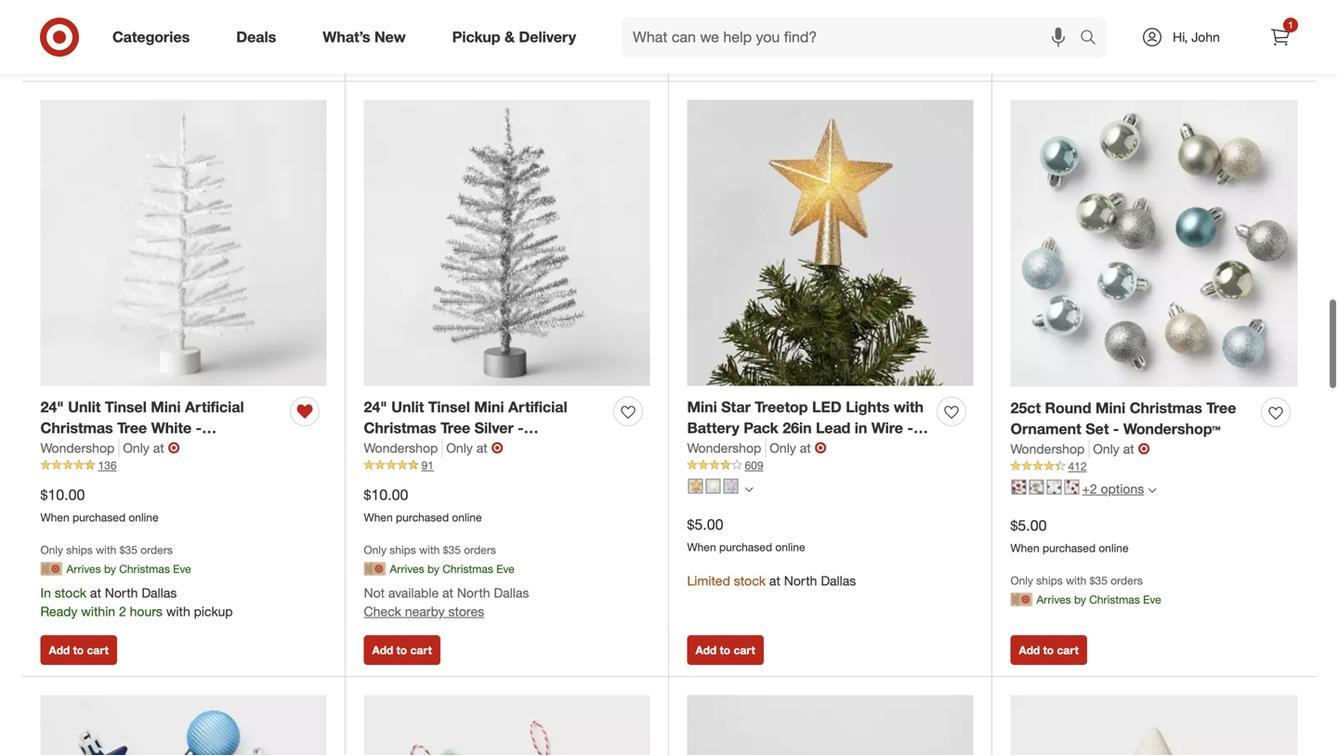 Task type: describe. For each thing, give the bounding box(es) containing it.
wondershop link for 24" unlit tinsel mini artificial christmas tree silver - wondershop™
[[364, 439, 443, 458]]

arrives for 24" unlit tinsel mini artificial christmas tree silver - wondershop™
[[390, 563, 425, 576]]

online for silver
[[452, 511, 482, 525]]

2 horizontal spatial arrives by christmas eve
[[1037, 593, 1162, 607]]

lights
[[846, 398, 890, 416]]

available
[[389, 585, 439, 602]]

arrives by christmas eve for silver
[[390, 563, 515, 576]]

$10.00 for 24" unlit tinsel mini artificial christmas tree silver - wondershop™
[[364, 486, 409, 505]]

wondershop for 25ct round mini christmas tree ornament set - wondershop™
[[1011, 441, 1085, 458]]

pickup
[[452, 28, 501, 46]]

nearby
[[405, 604, 445, 620]]

mini star treetop led lights with battery pack 26in lead in wire - wondershop™ link
[[688, 397, 930, 459]]

gold/red image
[[1012, 480, 1027, 495]]

wondershop link for mini star treetop led lights with battery pack 26in lead in wire - wondershop™
[[688, 439, 766, 458]]

91 link
[[364, 458, 650, 474]]

- inside 25ct round mini christmas tree ornament set - wondershop™
[[1114, 420, 1120, 439]]

arrives for 24" unlit tinsel mini artificial christmas tree white - wondershop™
[[66, 563, 101, 576]]

tinsel for white
[[105, 398, 147, 416]]

- inside 24" unlit tinsel mini artificial christmas tree silver - wondershop™
[[518, 420, 524, 438]]

at inside in stock at  north dallas ready within 2 hours with pickup
[[90, 585, 101, 602]]

metallic image
[[1030, 480, 1045, 495]]

tree for 24" unlit tinsel mini artificial christmas tree silver - wondershop™
[[441, 420, 471, 438]]

deals
[[236, 28, 276, 46]]

24" unlit tinsel mini artificial christmas tree silver - wondershop™ link
[[364, 397, 607, 459]]

2 horizontal spatial eve
[[1144, 593, 1162, 607]]

1 link
[[1261, 17, 1302, 58]]

with inside in stock at  north dallas ready within 2 hours with pickup
[[166, 604, 190, 620]]

silver
[[475, 420, 514, 438]]

&
[[505, 28, 515, 46]]

search
[[1072, 30, 1117, 48]]

wondershop™ inside 24" unlit tinsel mini artificial christmas tree white - wondershop™
[[40, 441, 138, 459]]

round
[[1046, 399, 1092, 417]]

in stock at  north dallas ready within 2 hours with pickup
[[40, 585, 233, 620]]

25ct round mini christmas tree ornament set - wondershop™ link
[[1011, 398, 1255, 440]]

¬ for silver
[[492, 439, 504, 458]]

stores
[[449, 604, 485, 620]]

- inside the mini star treetop led lights with battery pack 26in lead in wire - wondershop™
[[908, 420, 914, 438]]

what's new link
[[307, 17, 429, 58]]

wondershop only at ¬ for -
[[1011, 440, 1151, 458]]

$35 for white
[[120, 543, 137, 557]]

¬ for white
[[168, 439, 180, 458]]

artificial for silver
[[509, 398, 568, 416]]

wondershop for mini star treetop led lights with battery pack 26in lead in wire - wondershop™
[[688, 440, 762, 457]]

check nearby stores button
[[364, 603, 485, 622]]

ornament
[[1011, 420, 1082, 439]]

2 horizontal spatial seasonal shipping icon image
[[1011, 589, 1033, 611]]

hi, john
[[1173, 29, 1221, 45]]

online for pack
[[776, 541, 806, 555]]

$5.00 for 25ct round mini christmas tree ornament set - wondershop™
[[1011, 517, 1047, 535]]

pickup & delivery link
[[437, 17, 600, 58]]

search button
[[1072, 17, 1117, 61]]

with for 25ct round mini christmas tree ornament set - wondershop™
[[1067, 574, 1087, 588]]

seasonal shipping icon image for 24" unlit tinsel mini artificial christmas tree silver - wondershop™
[[364, 558, 386, 581]]

mini star treetop led lights with battery pack 26in lead in wire - wondershop™
[[688, 398, 924, 459]]

at down "25ct round mini christmas tree ornament set - wondershop™" link
[[1124, 441, 1135, 458]]

orders for -
[[1111, 574, 1143, 588]]

2
[[119, 604, 126, 620]]

¬ for -
[[1139, 440, 1151, 458]]

91
[[422, 459, 434, 473]]

ships for 24" unlit tinsel mini artificial christmas tree white - wondershop™
[[66, 543, 93, 557]]

categories
[[113, 28, 190, 46]]

in
[[40, 585, 51, 602]]

online for white
[[129, 511, 159, 525]]

black/white/gold image
[[1047, 480, 1062, 495]]

led
[[813, 398, 842, 416]]

in
[[855, 420, 868, 438]]

1
[[1289, 19, 1294, 31]]

battery
[[688, 420, 740, 438]]

wondershop only at ¬ for pack
[[688, 439, 827, 458]]

not available at north dallas check nearby stores
[[364, 585, 529, 620]]

with inside the mini star treetop led lights with battery pack 26in lead in wire - wondershop™
[[894, 398, 924, 416]]

tinsel for silver
[[428, 398, 470, 416]]

purchased for 24" unlit tinsel mini artificial christmas tree silver - wondershop™
[[396, 511, 449, 525]]

silver image
[[706, 479, 721, 494]]

$5.00 when purchased online for set
[[1011, 517, 1129, 556]]

25ct round mini christmas tree ornament set - wondershop™
[[1011, 399, 1237, 439]]

limited
[[688, 573, 731, 589]]

with for 24" unlit tinsel mini artificial christmas tree white - wondershop™
[[96, 543, 116, 557]]

when for 24" unlit tinsel mini artificial christmas tree white - wondershop™
[[40, 511, 69, 525]]

all colors element
[[745, 483, 754, 494]]

pickup & delivery
[[452, 28, 576, 46]]

$35 for silver
[[443, 543, 461, 557]]

unlit for 24" unlit tinsel mini artificial christmas tree white - wondershop™
[[68, 398, 101, 416]]

$10.00 when purchased online for 24" unlit tinsel mini artificial christmas tree white - wondershop™
[[40, 486, 159, 525]]

wondershop™ inside 25ct round mini christmas tree ornament set - wondershop™
[[1124, 420, 1221, 439]]

what's
[[323, 28, 370, 46]]

multicolor image
[[724, 479, 739, 494]]

What can we help you find? suggestions appear below search field
[[622, 17, 1085, 58]]

24" unlit tinsel mini artificial christmas tree white - wondershop™ link
[[40, 397, 283, 459]]

wondershop only at ¬ for white
[[40, 439, 180, 458]]

wondershop link for 24" unlit tinsel mini artificial christmas tree white - wondershop™
[[40, 439, 119, 458]]

christmas inside 24" unlit tinsel mini artificial christmas tree white - wondershop™
[[40, 420, 113, 438]]

purchased for 24" unlit tinsel mini artificial christmas tree white - wondershop™
[[73, 511, 126, 525]]

+2 options
[[1083, 481, 1145, 498]]



Task type: locate. For each thing, give the bounding box(es) containing it.
eve for 24" unlit tinsel mini artificial christmas tree silver - wondershop™
[[497, 563, 515, 576]]

north for 24" unlit tinsel mini artificial christmas tree white - wondershop™
[[105, 585, 138, 602]]

when up limited
[[688, 541, 717, 555]]

purchased down the 91
[[396, 511, 449, 525]]

at down 26in
[[800, 440, 811, 457]]

to
[[73, 48, 84, 62], [720, 48, 731, 62], [1044, 48, 1054, 62], [73, 644, 84, 658], [397, 644, 407, 658], [720, 644, 731, 658], [1044, 644, 1054, 658]]

stock up ready
[[55, 585, 87, 602]]

gold image
[[689, 479, 703, 494]]

wondershop only at ¬ up the 91
[[364, 439, 504, 458]]

only ships with $35 orders for 24" unlit tinsel mini artificial christmas tree silver - wondershop™
[[364, 543, 496, 557]]

1 horizontal spatial dallas
[[494, 585, 529, 602]]

tree for 24" unlit tinsel mini artificial christmas tree white - wondershop™
[[117, 420, 147, 438]]

north for 24" unlit tinsel mini artificial christmas tree silver - wondershop™
[[457, 585, 490, 602]]

24" for 24" unlit tinsel mini artificial christmas tree white - wondershop™
[[40, 398, 64, 416]]

412
[[1069, 460, 1087, 474]]

0 horizontal spatial $10.00 when purchased online
[[40, 486, 159, 525]]

pickup
[[194, 604, 233, 620]]

ships for 25ct round mini christmas tree ornament set - wondershop™
[[1037, 574, 1063, 588]]

24" for 24" unlit tinsel mini artificial christmas tree silver - wondershop™
[[364, 398, 387, 416]]

$35 down +2
[[1090, 574, 1108, 588]]

dallas for 24" unlit tinsel mini artificial christmas tree silver - wondershop™
[[494, 585, 529, 602]]

wondershop link for 25ct round mini christmas tree ornament set - wondershop™
[[1011, 440, 1090, 459]]

add
[[49, 48, 70, 62], [696, 48, 717, 62], [1020, 48, 1041, 62], [49, 644, 70, 658], [372, 644, 394, 658], [696, 644, 717, 658], [1020, 644, 1041, 658]]

1 $10.00 when purchased online from the left
[[40, 486, 159, 525]]

by for 24" unlit tinsel mini artificial christmas tree white - wondershop™
[[104, 563, 116, 576]]

412 link
[[1011, 459, 1298, 475]]

with right hours
[[166, 604, 190, 620]]

with up in stock at  north dallas ready within 2 hours with pickup
[[96, 543, 116, 557]]

stock right limited
[[734, 573, 766, 589]]

1 horizontal spatial seasonal shipping icon image
[[364, 558, 386, 581]]

only
[[123, 440, 150, 457], [447, 440, 473, 457], [770, 440, 797, 457], [1094, 441, 1120, 458], [40, 543, 63, 557], [364, 543, 387, 557], [1011, 574, 1034, 588]]

tinsel inside 24" unlit tinsel mini artificial christmas tree silver - wondershop™
[[428, 398, 470, 416]]

2 horizontal spatial north
[[785, 573, 818, 589]]

0 horizontal spatial $10.00
[[40, 486, 85, 505]]

wondershop down battery
[[688, 440, 762, 457]]

0 horizontal spatial ships
[[66, 543, 93, 557]]

1 horizontal spatial only ships with $35 orders
[[364, 543, 496, 557]]

0 horizontal spatial stock
[[55, 585, 87, 602]]

2 horizontal spatial arrives
[[1037, 593, 1072, 607]]

within
[[81, 604, 115, 620]]

ships for 24" unlit tinsel mini artificial christmas tree silver - wondershop™
[[390, 543, 416, 557]]

dallas inside in stock at  north dallas ready within 2 hours with pickup
[[142, 585, 177, 602]]

at inside 'not available at north dallas check nearby stores'
[[443, 585, 454, 602]]

star
[[722, 398, 751, 416]]

online down 136 link
[[129, 511, 159, 525]]

mini up set
[[1096, 399, 1126, 417]]

unlit for 24" unlit tinsel mini artificial christmas tree silver - wondershop™
[[392, 398, 424, 416]]

609
[[745, 459, 764, 473]]

1 horizontal spatial arrives
[[390, 563, 425, 576]]

$5.00 when purchased online down +2 options dropdown button
[[1011, 517, 1129, 556]]

mini up silver
[[474, 398, 504, 416]]

when for 24" unlit tinsel mini artificial christmas tree silver - wondershop™
[[364, 511, 393, 525]]

$5.00 when purchased online
[[688, 516, 806, 555], [1011, 517, 1129, 556]]

wondershop for 24" unlit tinsel mini artificial christmas tree white - wondershop™
[[40, 440, 115, 457]]

small matte ceramic christmas tree figure - threshold™ designed with studio mcgee image
[[1011, 696, 1298, 756], [1011, 696, 1298, 756]]

north inside in stock at  north dallas ready within 2 hours with pickup
[[105, 585, 138, 602]]

1 horizontal spatial arrives by christmas eve
[[390, 563, 515, 576]]

online for -
[[1099, 542, 1129, 556]]

wondershop™
[[1124, 420, 1221, 439], [40, 441, 138, 459], [364, 441, 461, 459], [688, 441, 785, 459]]

only ships with $35 orders down +2 options dropdown button
[[1011, 574, 1143, 588]]

1 horizontal spatial $35
[[443, 543, 461, 557]]

north inside 'not available at north dallas check nearby stores'
[[457, 585, 490, 602]]

mini star treetop led lights with battery pack 26in lead in wire - wondershop™ image
[[688, 100, 974, 386], [688, 100, 974, 386]]

$35 up 'not available at north dallas check nearby stores'
[[443, 543, 461, 557]]

limited stock at  north dallas
[[688, 573, 857, 589]]

¬ up 412 link
[[1139, 440, 1151, 458]]

unlit
[[68, 398, 101, 416], [392, 398, 424, 416]]

by
[[104, 563, 116, 576], [428, 563, 440, 576], [1075, 593, 1087, 607]]

24" unlit tinsel mini artificial christmas tree silver - wondershop™ image
[[364, 100, 650, 386], [364, 100, 650, 386]]

unlit up the 91
[[392, 398, 424, 416]]

online down +2 options
[[1099, 542, 1129, 556]]

25ct round mini christmas tree ornament set - wondershop™ image
[[1011, 100, 1298, 387], [1011, 100, 1298, 387]]

2 horizontal spatial $35
[[1090, 574, 1108, 588]]

add to cart button
[[40, 40, 117, 70], [688, 40, 764, 70], [1011, 40, 1088, 70], [40, 636, 117, 666], [364, 636, 441, 666], [688, 636, 764, 666], [1011, 636, 1088, 666]]

0 horizontal spatial north
[[105, 585, 138, 602]]

136 link
[[40, 458, 327, 474]]

0 horizontal spatial orders
[[141, 543, 173, 557]]

2 24" from the left
[[364, 398, 387, 416]]

not
[[364, 585, 385, 602]]

wondershop link down ornament
[[1011, 440, 1090, 459]]

with up available
[[419, 543, 440, 557]]

hi,
[[1173, 29, 1189, 45]]

artificial up white
[[185, 398, 244, 416]]

- right white
[[196, 420, 202, 438]]

red/silver image
[[1065, 480, 1080, 495]]

artificial inside 24" unlit tinsel mini artificial christmas tree white - wondershop™
[[185, 398, 244, 416]]

mercury glass mulled spice 6-wick jar christmas candle green 32oz - hearth & hand™ with magnolia image
[[688, 696, 974, 756], [688, 696, 974, 756]]

1 horizontal spatial 24"
[[364, 398, 387, 416]]

pack
[[744, 420, 779, 438]]

online
[[129, 511, 159, 525], [452, 511, 482, 525], [776, 541, 806, 555], [1099, 542, 1129, 556]]

- right silver
[[518, 420, 524, 438]]

assorted shatter-resistant mini christmas tree ornament set 25pc - wondershop™ image
[[40, 696, 327, 756], [40, 696, 327, 756]]

$5.00
[[688, 516, 724, 534], [1011, 517, 1047, 535]]

24" inside 24" unlit tinsel mini artificial christmas tree white - wondershop™
[[40, 398, 64, 416]]

1 horizontal spatial north
[[457, 585, 490, 602]]

check
[[364, 604, 402, 620]]

stock
[[734, 573, 766, 589], [55, 585, 87, 602]]

fabric dinosaur christmas tree ornament set 10pc red/white - wondershop™ image
[[364, 696, 650, 756], [364, 696, 650, 756]]

purchased down +2 options dropdown button
[[1043, 542, 1096, 556]]

2 unlit from the left
[[392, 398, 424, 416]]

$5.00 when purchased online down all colors icon
[[688, 516, 806, 555]]

2 horizontal spatial tree
[[1207, 399, 1237, 417]]

0 horizontal spatial dallas
[[142, 585, 177, 602]]

0 horizontal spatial $5.00
[[688, 516, 724, 534]]

dallas
[[821, 573, 857, 589], [142, 585, 177, 602], [494, 585, 529, 602]]

lead
[[816, 420, 851, 438]]

¬
[[168, 439, 180, 458], [492, 439, 504, 458], [815, 439, 827, 458], [1139, 440, 1151, 458]]

1 artificial from the left
[[185, 398, 244, 416]]

1 horizontal spatial by
[[428, 563, 440, 576]]

0 horizontal spatial only ships with $35 orders
[[40, 543, 173, 557]]

only ships with $35 orders
[[40, 543, 173, 557], [364, 543, 496, 557], [1011, 574, 1143, 588]]

1 horizontal spatial unlit
[[392, 398, 424, 416]]

24" inside 24" unlit tinsel mini artificial christmas tree silver - wondershop™
[[364, 398, 387, 416]]

wondershop link down battery
[[688, 439, 766, 458]]

arrives by christmas eve
[[66, 563, 191, 576], [390, 563, 515, 576], [1037, 593, 1162, 607]]

at right limited
[[770, 573, 781, 589]]

tinsel up the 91
[[428, 398, 470, 416]]

at down silver
[[477, 440, 488, 457]]

dallas inside 'not available at north dallas check nearby stores'
[[494, 585, 529, 602]]

mini inside 25ct round mini christmas tree ornament set - wondershop™
[[1096, 399, 1126, 417]]

unlit up 136
[[68, 398, 101, 416]]

$35 up in stock at  north dallas ready within 2 hours with pickup
[[120, 543, 137, 557]]

wondershop link up 136
[[40, 439, 119, 458]]

tree left white
[[117, 420, 147, 438]]

2 horizontal spatial by
[[1075, 593, 1087, 607]]

wondershop only at ¬
[[40, 439, 180, 458], [364, 439, 504, 458], [688, 439, 827, 458], [1011, 440, 1151, 458]]

purchased for 25ct round mini christmas tree ornament set - wondershop™
[[1043, 542, 1096, 556]]

only ships with $35 orders for 25ct round mini christmas tree ornament set - wondershop™
[[1011, 574, 1143, 588]]

1 horizontal spatial $10.00 when purchased online
[[364, 486, 482, 525]]

2 $10.00 from the left
[[364, 486, 409, 505]]

with for 24" unlit tinsel mini artificial christmas tree silver - wondershop™
[[419, 543, 440, 557]]

1 horizontal spatial orders
[[464, 543, 496, 557]]

at
[[153, 440, 164, 457], [477, 440, 488, 457], [800, 440, 811, 457], [1124, 441, 1135, 458], [770, 573, 781, 589], [90, 585, 101, 602], [443, 585, 454, 602]]

tree inside 24" unlit tinsel mini artificial christmas tree white - wondershop™
[[117, 420, 147, 438]]

add to cart
[[49, 48, 109, 62], [696, 48, 756, 62], [1020, 48, 1079, 62], [49, 644, 109, 658], [372, 644, 432, 658], [696, 644, 756, 658], [1020, 644, 1079, 658]]

$10.00 when purchased online for 24" unlit tinsel mini artificial christmas tree silver - wondershop™
[[364, 486, 482, 525]]

wondershop for 24" unlit tinsel mini artificial christmas tree silver - wondershop™
[[364, 440, 438, 457]]

+2
[[1083, 481, 1098, 498]]

tinsel inside 24" unlit tinsel mini artificial christmas tree white - wondershop™
[[105, 398, 147, 416]]

artificial for white
[[185, 398, 244, 416]]

25ct
[[1011, 399, 1041, 417]]

tree left silver
[[441, 420, 471, 438]]

purchased down 136
[[73, 511, 126, 525]]

north up 2
[[105, 585, 138, 602]]

white
[[151, 420, 192, 438]]

0 horizontal spatial $5.00 when purchased online
[[688, 516, 806, 555]]

wire
[[872, 420, 904, 438]]

0 horizontal spatial arrives
[[66, 563, 101, 576]]

ships
[[66, 543, 93, 557], [390, 543, 416, 557], [1037, 574, 1063, 588]]

1 $10.00 from the left
[[40, 486, 85, 505]]

$5.00 down metallic image
[[1011, 517, 1047, 535]]

1 horizontal spatial $10.00
[[364, 486, 409, 505]]

$10.00 when purchased online down the 91
[[364, 486, 482, 525]]

24" unlit tinsel mini artificial christmas tree silver - wondershop™
[[364, 398, 568, 459]]

deals link
[[221, 17, 300, 58]]

arrives by christmas eve for white
[[66, 563, 191, 576]]

1 unlit from the left
[[68, 398, 101, 416]]

mini
[[151, 398, 181, 416], [474, 398, 504, 416], [688, 398, 718, 416], [1096, 399, 1126, 417]]

¬ down silver
[[492, 439, 504, 458]]

- right wire
[[908, 420, 914, 438]]

1 horizontal spatial eve
[[497, 563, 515, 576]]

orders for silver
[[464, 543, 496, 557]]

1 horizontal spatial stock
[[734, 573, 766, 589]]

- right set
[[1114, 420, 1120, 439]]

stock for limited
[[734, 573, 766, 589]]

2 tinsel from the left
[[428, 398, 470, 416]]

at down white
[[153, 440, 164, 457]]

set
[[1086, 420, 1110, 439]]

tinsel up 136
[[105, 398, 147, 416]]

dallas for 24" unlit tinsel mini artificial christmas tree white - wondershop™
[[142, 585, 177, 602]]

¬ down white
[[168, 439, 180, 458]]

24"
[[40, 398, 64, 416], [364, 398, 387, 416]]

wondershop™ inside 24" unlit tinsel mini artificial christmas tree silver - wondershop™
[[364, 441, 461, 459]]

tinsel
[[105, 398, 147, 416], [428, 398, 470, 416]]

1 horizontal spatial $5.00 when purchased online
[[1011, 517, 1129, 556]]

hours
[[130, 604, 163, 620]]

tree inside 25ct round mini christmas tree ornament set - wondershop™
[[1207, 399, 1237, 417]]

wondershop up the 91
[[364, 440, 438, 457]]

when down gold/red icon
[[1011, 542, 1040, 556]]

orders down options
[[1111, 574, 1143, 588]]

when
[[40, 511, 69, 525], [364, 511, 393, 525], [688, 541, 717, 555], [1011, 542, 1040, 556]]

$10.00 when purchased online
[[40, 486, 159, 525], [364, 486, 482, 525]]

wondershop
[[40, 440, 115, 457], [364, 440, 438, 457], [688, 440, 762, 457], [1011, 441, 1085, 458]]

only ships with $35 orders for 24" unlit tinsel mini artificial christmas tree white - wondershop™
[[40, 543, 173, 557]]

eve
[[173, 563, 191, 576], [497, 563, 515, 576], [1144, 593, 1162, 607]]

¬ up 609 link
[[815, 439, 827, 458]]

wondershop up 136
[[40, 440, 115, 457]]

when up not
[[364, 511, 393, 525]]

arrives
[[66, 563, 101, 576], [390, 563, 425, 576], [1037, 593, 1072, 607]]

tree inside 24" unlit tinsel mini artificial christmas tree silver - wondershop™
[[441, 420, 471, 438]]

when for mini star treetop led lights with battery pack 26in lead in wire - wondershop™
[[688, 541, 717, 555]]

0 horizontal spatial unlit
[[68, 398, 101, 416]]

2 horizontal spatial only ships with $35 orders
[[1011, 574, 1143, 588]]

0 horizontal spatial arrives by christmas eve
[[66, 563, 191, 576]]

stock inside in stock at  north dallas ready within 2 hours with pickup
[[55, 585, 87, 602]]

wondershop only at ¬ up the 609
[[688, 439, 827, 458]]

wondershop only at ¬ up 412
[[1011, 440, 1151, 458]]

2 horizontal spatial ships
[[1037, 574, 1063, 588]]

$35 for -
[[1090, 574, 1108, 588]]

online down 91 link
[[452, 511, 482, 525]]

0 horizontal spatial tree
[[117, 420, 147, 438]]

artificial inside 24" unlit tinsel mini artificial christmas tree silver - wondershop™
[[509, 398, 568, 416]]

2 artificial from the left
[[509, 398, 568, 416]]

$5.00 when purchased online for battery
[[688, 516, 806, 555]]

stock for in
[[55, 585, 87, 602]]

1 horizontal spatial artificial
[[509, 398, 568, 416]]

north up stores
[[457, 585, 490, 602]]

categories link
[[97, 17, 213, 58]]

136
[[98, 459, 117, 473]]

orders up 'not available at north dallas check nearby stores'
[[464, 543, 496, 557]]

with
[[894, 398, 924, 416], [96, 543, 116, 557], [419, 543, 440, 557], [1067, 574, 1087, 588], [166, 604, 190, 620]]

seasonal shipping icon image
[[40, 558, 63, 581], [364, 558, 386, 581], [1011, 589, 1033, 611]]

all colors + 2 more colors image
[[1149, 487, 1157, 495]]

mini inside the mini star treetop led lights with battery pack 26in lead in wire - wondershop™
[[688, 398, 718, 416]]

2 horizontal spatial dallas
[[821, 573, 857, 589]]

north right limited
[[785, 573, 818, 589]]

wondershop only at ¬ up 136
[[40, 439, 180, 458]]

1 24" from the left
[[40, 398, 64, 416]]

0 horizontal spatial seasonal shipping icon image
[[40, 558, 63, 581]]

all colors image
[[745, 486, 754, 494]]

0 horizontal spatial $35
[[120, 543, 137, 557]]

orders for white
[[141, 543, 173, 557]]

only ships with $35 orders up available
[[364, 543, 496, 557]]

$5.00 down "silver" image
[[688, 516, 724, 534]]

eve for 24" unlit tinsel mini artificial christmas tree white - wondershop™
[[173, 563, 191, 576]]

purchased
[[73, 511, 126, 525], [396, 511, 449, 525], [720, 541, 773, 555], [1043, 542, 1096, 556]]

treetop
[[755, 398, 809, 416]]

christmas inside 24" unlit tinsel mini artificial christmas tree silver - wondershop™
[[364, 420, 437, 438]]

$35
[[120, 543, 137, 557], [443, 543, 461, 557], [1090, 574, 1108, 588]]

0 horizontal spatial by
[[104, 563, 116, 576]]

tree up 412 link
[[1207, 399, 1237, 417]]

online up the limited stock at  north dallas
[[776, 541, 806, 555]]

1 horizontal spatial tinsel
[[428, 398, 470, 416]]

at up stores
[[443, 585, 454, 602]]

cart
[[87, 48, 109, 62], [734, 48, 756, 62], [1058, 48, 1079, 62], [87, 644, 109, 658], [410, 644, 432, 658], [734, 644, 756, 658], [1058, 644, 1079, 658]]

new
[[375, 28, 406, 46]]

26in
[[783, 420, 812, 438]]

christmas inside 25ct round mini christmas tree ornament set - wondershop™
[[1130, 399, 1203, 417]]

2 $10.00 when purchased online from the left
[[364, 486, 482, 525]]

artificial up silver
[[509, 398, 568, 416]]

1 horizontal spatial $5.00
[[1011, 517, 1047, 535]]

1 horizontal spatial tree
[[441, 420, 471, 438]]

only ships with $35 orders up in stock at  north dallas ready within 2 hours with pickup
[[40, 543, 173, 557]]

- inside 24" unlit tinsel mini artificial christmas tree white - wondershop™
[[196, 420, 202, 438]]

john
[[1192, 29, 1221, 45]]

24" unlit tinsel mini artificial christmas tree white - wondershop™
[[40, 398, 244, 459]]

1 horizontal spatial ships
[[390, 543, 416, 557]]

unlit inside 24" unlit tinsel mini artificial christmas tree white - wondershop™
[[68, 398, 101, 416]]

artificial
[[185, 398, 244, 416], [509, 398, 568, 416]]

24" unlit tinsel mini artificial christmas tree white - wondershop™ image
[[40, 100, 327, 386], [40, 100, 327, 386]]

wondershop link up the 91
[[364, 439, 443, 458]]

what's new
[[323, 28, 406, 46]]

0 horizontal spatial eve
[[173, 563, 191, 576]]

0 horizontal spatial 24"
[[40, 398, 64, 416]]

with down +2 options dropdown button
[[1067, 574, 1087, 588]]

with up wire
[[894, 398, 924, 416]]

wondershop link
[[40, 439, 119, 458], [364, 439, 443, 458], [688, 439, 766, 458], [1011, 440, 1090, 459]]

orders up in stock at  north dallas ready within 2 hours with pickup
[[141, 543, 173, 557]]

¬ for pack
[[815, 439, 827, 458]]

ready
[[40, 604, 78, 620]]

by for 24" unlit tinsel mini artificial christmas tree silver - wondershop™
[[428, 563, 440, 576]]

purchased for mini star treetop led lights with battery pack 26in lead in wire - wondershop™
[[720, 541, 773, 555]]

wondershop down ornament
[[1011, 441, 1085, 458]]

$10.00 for 24" unlit tinsel mini artificial christmas tree white - wondershop™
[[40, 486, 85, 505]]

unlit inside 24" unlit tinsel mini artificial christmas tree silver - wondershop™
[[392, 398, 424, 416]]

purchased up the limited stock at  north dallas
[[720, 541, 773, 555]]

0 horizontal spatial tinsel
[[105, 398, 147, 416]]

all colors + 2 more colors element
[[1149, 484, 1157, 495]]

seasonal shipping icon image for 24" unlit tinsel mini artificial christmas tree white - wondershop™
[[40, 558, 63, 581]]

0 horizontal spatial artificial
[[185, 398, 244, 416]]

mini inside 24" unlit tinsel mini artificial christmas tree white - wondershop™
[[151, 398, 181, 416]]

609 link
[[688, 458, 974, 474]]

mini up battery
[[688, 398, 718, 416]]

wondershop only at ¬ for silver
[[364, 439, 504, 458]]

2 horizontal spatial orders
[[1111, 574, 1143, 588]]

options
[[1101, 481, 1145, 498]]

wondershop™ inside the mini star treetop led lights with battery pack 26in lead in wire - wondershop™
[[688, 441, 785, 459]]

$10.00 when purchased online down 136
[[40, 486, 159, 525]]

$5.00 for mini star treetop led lights with battery pack 26in lead in wire - wondershop™
[[688, 516, 724, 534]]

when up "in"
[[40, 511, 69, 525]]

at up within
[[90, 585, 101, 602]]

mini up white
[[151, 398, 181, 416]]

delivery
[[519, 28, 576, 46]]

when for 25ct round mini christmas tree ornament set - wondershop™
[[1011, 542, 1040, 556]]

+2 options button
[[1004, 475, 1165, 505]]

mini inside 24" unlit tinsel mini artificial christmas tree silver - wondershop™
[[474, 398, 504, 416]]

1 tinsel from the left
[[105, 398, 147, 416]]

-
[[196, 420, 202, 438], [518, 420, 524, 438], [908, 420, 914, 438], [1114, 420, 1120, 439]]



Task type: vqa. For each thing, say whether or not it's contained in the screenshot.
NUMBER,
no



